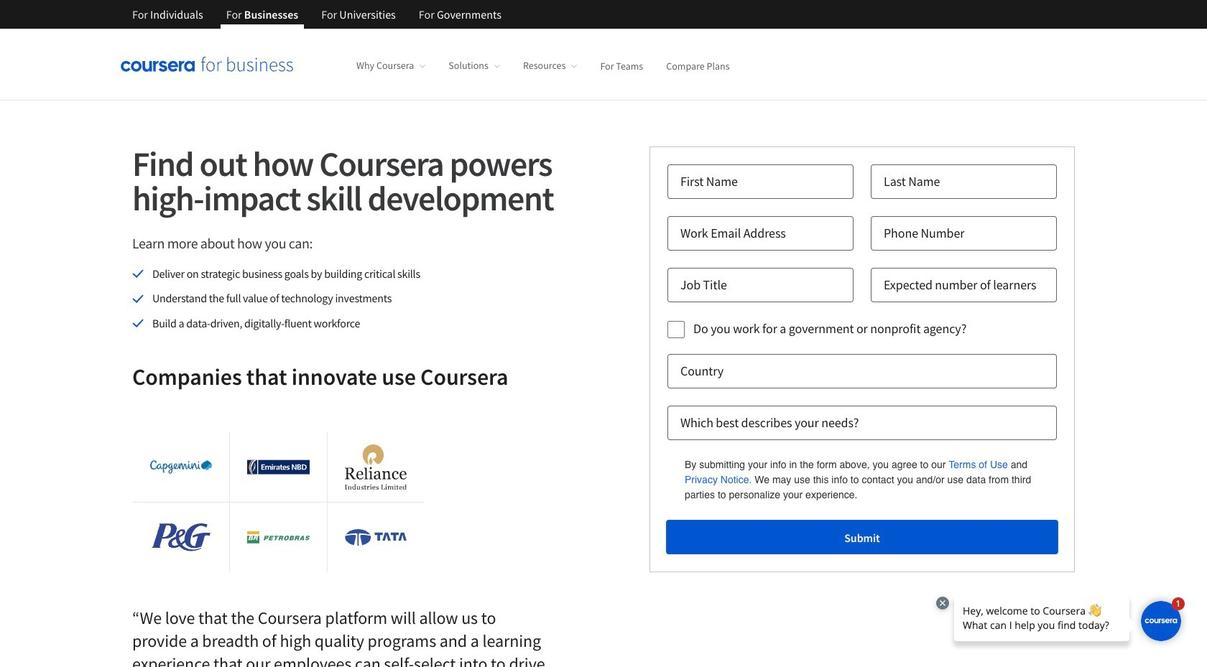 Task type: locate. For each thing, give the bounding box(es) containing it.
capgemini logo image
[[150, 461, 212, 475]]

reliance logo image
[[345, 445, 407, 490]]

Last Name text field
[[871, 165, 1057, 199]]

emirates logo image
[[247, 460, 310, 475]]

First Name text field
[[668, 165, 854, 199]]

p&g logo image
[[152, 524, 211, 552]]

coursera for business image
[[121, 57, 293, 72]]

None checkbox
[[668, 321, 685, 339]]



Task type: vqa. For each thing, say whether or not it's contained in the screenshot.
Reliance logo
yes



Task type: describe. For each thing, give the bounding box(es) containing it.
Work Email Address email field
[[668, 216, 854, 251]]

petrobras logo image
[[247, 532, 310, 544]]

Country Code + Phone Number telephone field
[[871, 216, 1057, 251]]

banner navigation
[[121, 0, 513, 29]]

tata logo image
[[345, 530, 407, 547]]

Job Title text field
[[668, 268, 854, 303]]



